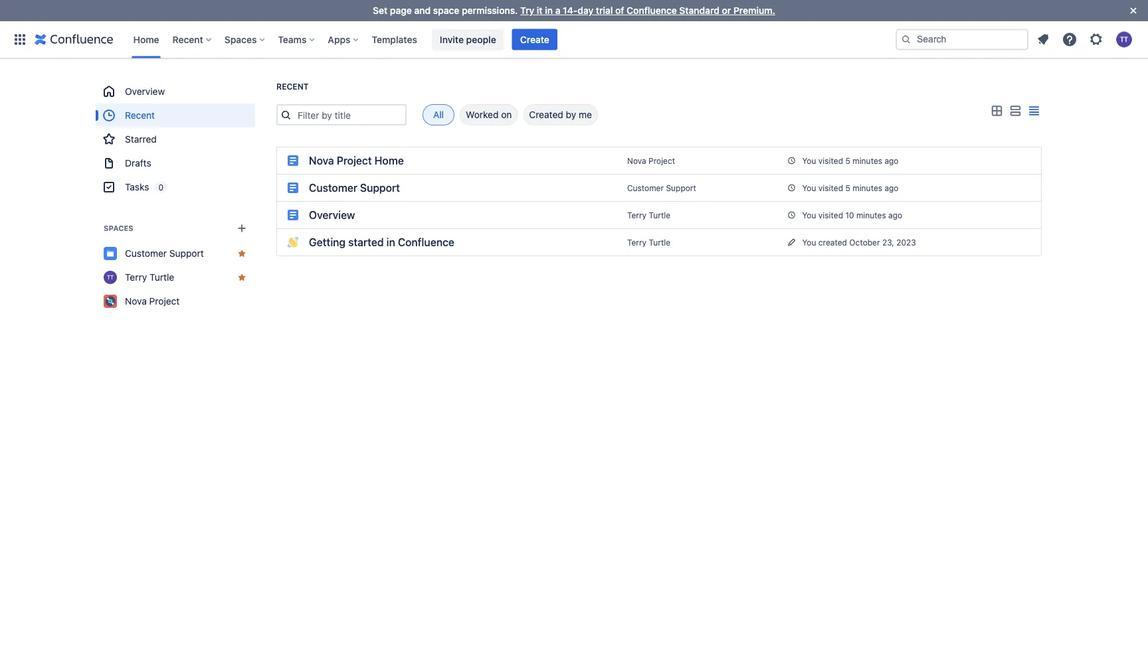 Task type: describe. For each thing, give the bounding box(es) containing it.
unstar this space image
[[237, 248, 247, 259]]

templates link
[[368, 29, 421, 50]]

2 horizontal spatial customer
[[627, 184, 664, 193]]

10
[[845, 211, 854, 220]]

a
[[555, 5, 560, 16]]

0 horizontal spatial nova project link
[[96, 290, 255, 314]]

2 horizontal spatial customer support
[[627, 184, 696, 193]]

14-
[[563, 5, 578, 16]]

1 vertical spatial confluence
[[398, 236, 454, 249]]

1 horizontal spatial nova project link
[[627, 156, 675, 166]]

page image for nova
[[288, 155, 298, 166]]

1 horizontal spatial customer support
[[309, 182, 400, 194]]

recent link
[[96, 104, 255, 128]]

turtle for overview
[[649, 211, 671, 220]]

me
[[579, 109, 592, 120]]

terry for getting started in confluence
[[627, 238, 647, 247]]

tasks
[[125, 182, 149, 193]]

Filter by title field
[[294, 106, 405, 124]]

0 vertical spatial confluence
[[627, 5, 677, 16]]

page
[[390, 5, 412, 16]]

terry turtle for getting started in confluence
[[627, 238, 671, 247]]

1 horizontal spatial project
[[337, 154, 372, 167]]

compact list image
[[1026, 103, 1042, 119]]

help icon image
[[1062, 32, 1078, 48]]

and
[[414, 5, 431, 16]]

cards image
[[989, 103, 1005, 119]]

23,
[[882, 238, 894, 247]]

teams button
[[274, 29, 320, 50]]

worked
[[466, 109, 499, 120]]

terry turtle link for getting started in confluence
[[627, 238, 671, 247]]

banner containing home
[[0, 21, 1148, 58]]

trial
[[596, 5, 613, 16]]

terry turtle link for overview
[[627, 211, 671, 220]]

overview link
[[96, 80, 255, 104]]

terry turtle inside terry turtle link
[[125, 272, 174, 283]]

2 horizontal spatial support
[[666, 184, 696, 193]]

minutes for support
[[853, 183, 882, 193]]

getting
[[309, 236, 346, 249]]

ago for project
[[885, 156, 899, 165]]

day
[[578, 5, 593, 16]]

october
[[849, 238, 880, 247]]

2 vertical spatial recent
[[125, 110, 155, 121]]

2 vertical spatial terry turtle link
[[96, 266, 255, 290]]

search image
[[901, 34, 912, 45]]

2 horizontal spatial project
[[648, 156, 675, 166]]

1 vertical spatial overview
[[309, 209, 355, 222]]

global element
[[8, 21, 893, 58]]

1 horizontal spatial support
[[360, 182, 400, 194]]

list image
[[1007, 103, 1023, 119]]

by
[[566, 109, 576, 120]]

people
[[466, 34, 496, 45]]

5 for customer support
[[845, 183, 850, 193]]

0 horizontal spatial customer support
[[125, 248, 204, 259]]

invite people button
[[432, 29, 504, 50]]

2023
[[896, 238, 916, 247]]

on
[[501, 109, 512, 120]]

2 vertical spatial ago
[[888, 211, 902, 220]]

0 vertical spatial in
[[545, 5, 553, 16]]

set page and space permissions. try it in a 14-day trial of confluence standard or premium.
[[373, 5, 775, 16]]

0 vertical spatial overview
[[125, 86, 165, 97]]

0 horizontal spatial customer support link
[[96, 242, 255, 266]]

templates
[[372, 34, 417, 45]]

spaces button
[[220, 29, 270, 50]]

create a space image
[[234, 221, 250, 237]]

tab list containing all
[[407, 104, 598, 126]]

getting started in confluence
[[309, 236, 454, 249]]

page image
[[288, 210, 298, 221]]

group containing overview
[[96, 80, 255, 199]]

you created october 23, 2023
[[802, 238, 916, 247]]

you for project
[[802, 156, 816, 165]]

starred
[[125, 134, 157, 145]]

created
[[818, 238, 847, 247]]

created
[[529, 109, 563, 120]]



Task type: vqa. For each thing, say whether or not it's contained in the screenshot.
the bottommost minutes
yes



Task type: locate. For each thing, give the bounding box(es) containing it.
nova project
[[627, 156, 675, 166], [125, 296, 180, 307]]

1 visited from the top
[[818, 156, 843, 165]]

2 vertical spatial visited
[[818, 211, 843, 220]]

it
[[537, 5, 543, 16]]

3 visited from the top
[[818, 211, 843, 220]]

in left a
[[545, 5, 553, 16]]

you for support
[[802, 183, 816, 193]]

1 5 from the top
[[845, 156, 850, 165]]

support inside customer support link
[[169, 248, 204, 259]]

customer support
[[309, 182, 400, 194], [627, 184, 696, 193], [125, 248, 204, 259]]

turtle for getting started in confluence
[[649, 238, 671, 247]]

:wave: image
[[288, 237, 298, 248], [288, 237, 298, 248]]

tab list
[[407, 104, 598, 126]]

0 vertical spatial visited
[[818, 156, 843, 165]]

2 5 from the top
[[845, 183, 850, 193]]

2 vertical spatial terry turtle
[[125, 272, 174, 283]]

you for started
[[802, 238, 816, 247]]

nova project link
[[627, 156, 675, 166], [96, 290, 255, 314]]

overview up recent link
[[125, 86, 165, 97]]

0 vertical spatial nova project
[[627, 156, 675, 166]]

apps
[[328, 34, 351, 45]]

home left recent dropdown button
[[133, 34, 159, 45]]

1 horizontal spatial in
[[545, 5, 553, 16]]

0 horizontal spatial overview
[[125, 86, 165, 97]]

in right started
[[386, 236, 395, 249]]

Search field
[[896, 29, 1029, 50]]

in
[[545, 5, 553, 16], [386, 236, 395, 249]]

home inside "link"
[[133, 34, 159, 45]]

1 vertical spatial page image
[[288, 183, 298, 193]]

0 vertical spatial ago
[[885, 156, 899, 165]]

home
[[133, 34, 159, 45], [375, 154, 404, 167]]

visited
[[818, 156, 843, 165], [818, 183, 843, 193], [818, 211, 843, 220]]

you visited 5 minutes ago for customer support
[[802, 183, 899, 193]]

set
[[373, 5, 388, 16]]

0 vertical spatial minutes
[[853, 156, 882, 165]]

1 vertical spatial terry
[[627, 238, 647, 247]]

0 vertical spatial terry turtle
[[627, 211, 671, 220]]

1 horizontal spatial confluence
[[627, 5, 677, 16]]

terry turtle for overview
[[627, 211, 671, 220]]

1 horizontal spatial spaces
[[224, 34, 257, 45]]

create link
[[512, 29, 557, 50]]

confluence right of
[[627, 5, 677, 16]]

try it in a 14-day trial of confluence standard or premium. link
[[520, 5, 775, 16]]

1 horizontal spatial customer support link
[[627, 184, 696, 193]]

5 for nova project home
[[845, 156, 850, 165]]

standard
[[679, 5, 720, 16]]

0 vertical spatial page image
[[288, 155, 298, 166]]

unstar this space image
[[237, 272, 247, 283]]

2 vertical spatial turtle
[[150, 272, 174, 283]]

recent up starred
[[125, 110, 155, 121]]

project
[[337, 154, 372, 167], [648, 156, 675, 166], [149, 296, 180, 307]]

1 vertical spatial spaces
[[104, 224, 133, 233]]

0 horizontal spatial confluence
[[398, 236, 454, 249]]

you visited 5 minutes ago
[[802, 156, 899, 165], [802, 183, 899, 193]]

teams
[[278, 34, 307, 45]]

1 horizontal spatial nova
[[309, 154, 334, 167]]

spaces down "tasks"
[[104, 224, 133, 233]]

your profile and preferences image
[[1116, 32, 1132, 48]]

0 vertical spatial nova project link
[[627, 156, 675, 166]]

worked on
[[466, 109, 512, 120]]

1 vertical spatial minutes
[[853, 183, 882, 193]]

minutes
[[853, 156, 882, 165], [853, 183, 882, 193], [856, 211, 886, 220]]

0 horizontal spatial in
[[386, 236, 395, 249]]

1 vertical spatial customer support link
[[96, 242, 255, 266]]

0 vertical spatial terry turtle link
[[627, 211, 671, 220]]

overview
[[125, 86, 165, 97], [309, 209, 355, 222]]

started
[[348, 236, 384, 249]]

all button
[[423, 104, 454, 126]]

visited for project
[[818, 156, 843, 165]]

3 you from the top
[[802, 211, 816, 220]]

ago for support
[[885, 183, 899, 193]]

terry turtle link
[[627, 211, 671, 220], [627, 238, 671, 247], [96, 266, 255, 290]]

0 horizontal spatial support
[[169, 248, 204, 259]]

spaces
[[224, 34, 257, 45], [104, 224, 133, 233]]

1 vertical spatial home
[[375, 154, 404, 167]]

recent right home "link"
[[172, 34, 203, 45]]

overview up 'getting'
[[309, 209, 355, 222]]

worked on button
[[460, 104, 518, 126]]

invite people
[[440, 34, 496, 45]]

support
[[360, 182, 400, 194], [666, 184, 696, 193], [169, 248, 204, 259]]

0 vertical spatial spaces
[[224, 34, 257, 45]]

1 vertical spatial you visited 5 minutes ago
[[802, 183, 899, 193]]

permissions.
[[462, 5, 518, 16]]

0 vertical spatial you visited 5 minutes ago
[[802, 156, 899, 165]]

0 vertical spatial terry
[[627, 211, 647, 220]]

starred link
[[96, 128, 255, 151]]

1 vertical spatial recent
[[276, 82, 309, 91]]

2 horizontal spatial nova
[[627, 156, 646, 166]]

1 vertical spatial 5
[[845, 183, 850, 193]]

turtle
[[649, 211, 671, 220], [649, 238, 671, 247], [150, 272, 174, 283]]

nova project home
[[309, 154, 404, 167]]

all
[[433, 109, 444, 120]]

premium.
[[734, 5, 775, 16]]

drafts link
[[96, 151, 255, 175]]

invite
[[440, 34, 464, 45]]

page image
[[288, 155, 298, 166], [288, 183, 298, 193]]

close image
[[1126, 3, 1141, 19]]

terry
[[627, 211, 647, 220], [627, 238, 647, 247], [125, 272, 147, 283]]

2 horizontal spatial recent
[[276, 82, 309, 91]]

1 horizontal spatial customer
[[309, 182, 357, 194]]

1 vertical spatial terry turtle link
[[627, 238, 671, 247]]

recent down teams
[[276, 82, 309, 91]]

0 horizontal spatial recent
[[125, 110, 155, 121]]

recent button
[[168, 29, 216, 50]]

notification icon image
[[1035, 32, 1051, 48]]

you visited 10 minutes ago
[[802, 211, 902, 220]]

1 vertical spatial nova project link
[[96, 290, 255, 314]]

1 vertical spatial in
[[386, 236, 395, 249]]

0 vertical spatial 5
[[845, 156, 850, 165]]

group
[[96, 80, 255, 199]]

home down filter by title field
[[375, 154, 404, 167]]

1 horizontal spatial nova project
[[627, 156, 675, 166]]

1 vertical spatial nova project
[[125, 296, 180, 307]]

or
[[722, 5, 731, 16]]

0 vertical spatial home
[[133, 34, 159, 45]]

1 vertical spatial visited
[[818, 183, 843, 193]]

nova
[[309, 154, 334, 167], [627, 156, 646, 166], [125, 296, 147, 307]]

1 vertical spatial turtle
[[649, 238, 671, 247]]

4 you from the top
[[802, 238, 816, 247]]

you visited 5 minutes ago for nova project home
[[802, 156, 899, 165]]

1 horizontal spatial overview
[[309, 209, 355, 222]]

settings icon image
[[1088, 32, 1104, 48]]

customer
[[309, 182, 357, 194], [627, 184, 664, 193], [125, 248, 167, 259]]

confluence right started
[[398, 236, 454, 249]]

apps button
[[324, 29, 364, 50]]

2 page image from the top
[[288, 183, 298, 193]]

try
[[520, 5, 534, 16]]

1 horizontal spatial recent
[[172, 34, 203, 45]]

0 vertical spatial turtle
[[649, 211, 671, 220]]

2 vertical spatial minutes
[[856, 211, 886, 220]]

2 visited from the top
[[818, 183, 843, 193]]

visited for support
[[818, 183, 843, 193]]

confluence
[[627, 5, 677, 16], [398, 236, 454, 249]]

recent
[[172, 34, 203, 45], [276, 82, 309, 91], [125, 110, 155, 121]]

space
[[433, 5, 459, 16]]

0 horizontal spatial home
[[133, 34, 159, 45]]

created by me
[[529, 109, 592, 120]]

1 page image from the top
[[288, 155, 298, 166]]

page image for customer
[[288, 183, 298, 193]]

2 vertical spatial terry
[[125, 272, 147, 283]]

0 horizontal spatial customer
[[125, 248, 167, 259]]

home link
[[129, 29, 163, 50]]

of
[[615, 5, 624, 16]]

1 you visited 5 minutes ago from the top
[[802, 156, 899, 165]]

recent inside dropdown button
[[172, 34, 203, 45]]

2 you from the top
[[802, 183, 816, 193]]

you
[[802, 156, 816, 165], [802, 183, 816, 193], [802, 211, 816, 220], [802, 238, 816, 247]]

2 you visited 5 minutes ago from the top
[[802, 183, 899, 193]]

0 horizontal spatial nova
[[125, 296, 147, 307]]

0 vertical spatial customer support link
[[627, 184, 696, 193]]

0 horizontal spatial project
[[149, 296, 180, 307]]

created by me button
[[523, 104, 598, 126]]

1 vertical spatial ago
[[885, 183, 899, 193]]

1 vertical spatial terry turtle
[[627, 238, 671, 247]]

create
[[520, 34, 549, 45]]

ago
[[885, 156, 899, 165], [885, 183, 899, 193], [888, 211, 902, 220]]

customer support link
[[627, 184, 696, 193], [96, 242, 255, 266]]

confluence image
[[35, 32, 113, 48], [35, 32, 113, 48]]

minutes for project
[[853, 156, 882, 165]]

appswitcher icon image
[[12, 32, 28, 48]]

terry turtle
[[627, 211, 671, 220], [627, 238, 671, 247], [125, 272, 174, 283]]

0
[[158, 183, 163, 192]]

1 you from the top
[[802, 156, 816, 165]]

0 horizontal spatial nova project
[[125, 296, 180, 307]]

0 vertical spatial recent
[[172, 34, 203, 45]]

drafts
[[125, 158, 151, 169]]

terry for overview
[[627, 211, 647, 220]]

0 horizontal spatial spaces
[[104, 224, 133, 233]]

1 horizontal spatial home
[[375, 154, 404, 167]]

spaces right recent dropdown button
[[224, 34, 257, 45]]

5
[[845, 156, 850, 165], [845, 183, 850, 193]]

spaces inside popup button
[[224, 34, 257, 45]]

banner
[[0, 21, 1148, 58]]



